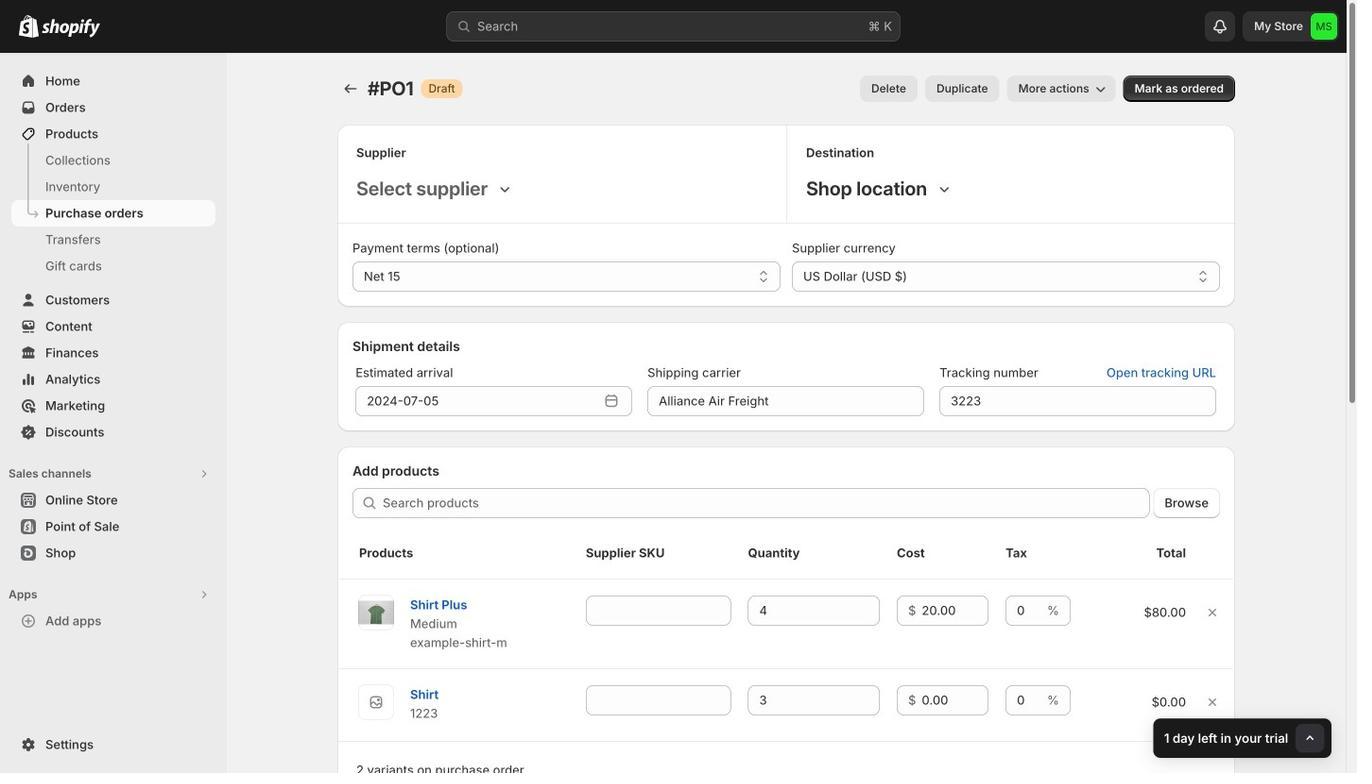 Task type: locate. For each thing, give the bounding box(es) containing it.
None number field
[[748, 596, 851, 627], [748, 686, 851, 716], [748, 596, 851, 627], [748, 686, 851, 716]]

shopify image
[[19, 15, 39, 38]]

0.00 text field
[[922, 686, 989, 716]]

None text field
[[647, 387, 924, 417], [586, 596, 731, 627], [586, 686, 731, 716], [647, 387, 924, 417], [586, 596, 731, 627], [586, 686, 731, 716]]



Task type: vqa. For each thing, say whether or not it's contained in the screenshot.
Add a description to see how this collection might appear in a search engine listing
no



Task type: describe. For each thing, give the bounding box(es) containing it.
YYYY-MM-DD text field
[[356, 387, 598, 417]]

Search products text field
[[383, 489, 1149, 519]]

shopify image
[[42, 19, 100, 38]]

my store image
[[1311, 13, 1337, 40]]

0 text field
[[1006, 686, 1043, 716]]



